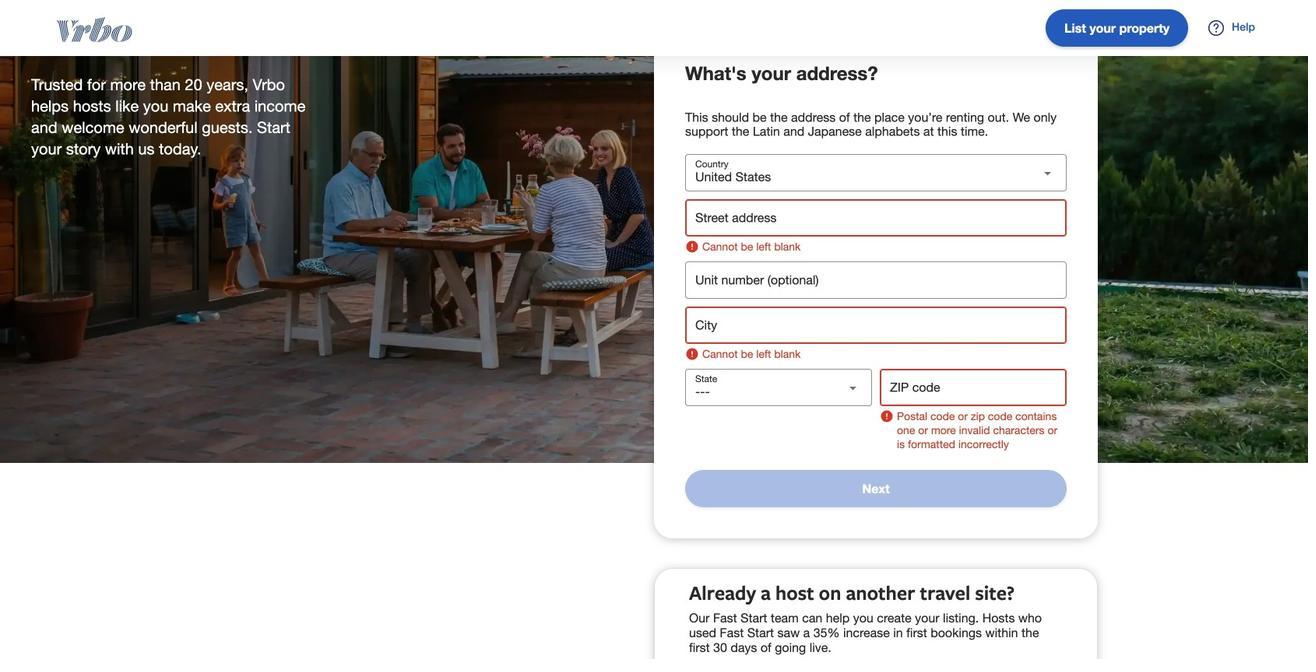 Task type: locate. For each thing, give the bounding box(es) containing it.
  text field for name error image to the left
[[685, 199, 1067, 237]]

  text field
[[685, 262, 1067, 299], [880, 369, 1067, 406]]

2   text field from the top
[[685, 307, 1067, 344]]

  text field
[[685, 199, 1067, 237], [685, 307, 1067, 344]]

0 vertical spatial   text field
[[685, 199, 1067, 237]]

1 vertical spatial   text field
[[685, 307, 1067, 344]]

name error image
[[685, 240, 699, 254], [880, 410, 894, 424]]

1 vertical spatial   text field
[[880, 369, 1067, 406]]

1   text field from the top
[[685, 199, 1067, 237]]

0 vertical spatial name error image
[[685, 240, 699, 254]]

  text field for name error icon
[[685, 307, 1067, 344]]

1 vertical spatial name error image
[[880, 410, 894, 424]]



Task type: vqa. For each thing, say whether or not it's contained in the screenshot.
Vrbo Logo
yes



Task type: describe. For each thing, give the bounding box(es) containing it.
name error image
[[685, 347, 699, 361]]

0 horizontal spatial name error image
[[685, 240, 699, 254]]

family enjoying cabin vacation image
[[0, 0, 1308, 463]]

0 vertical spatial   text field
[[685, 262, 1067, 299]]

vrbo logo image
[[25, 17, 164, 42]]

1 horizontal spatial name error image
[[880, 410, 894, 424]]



